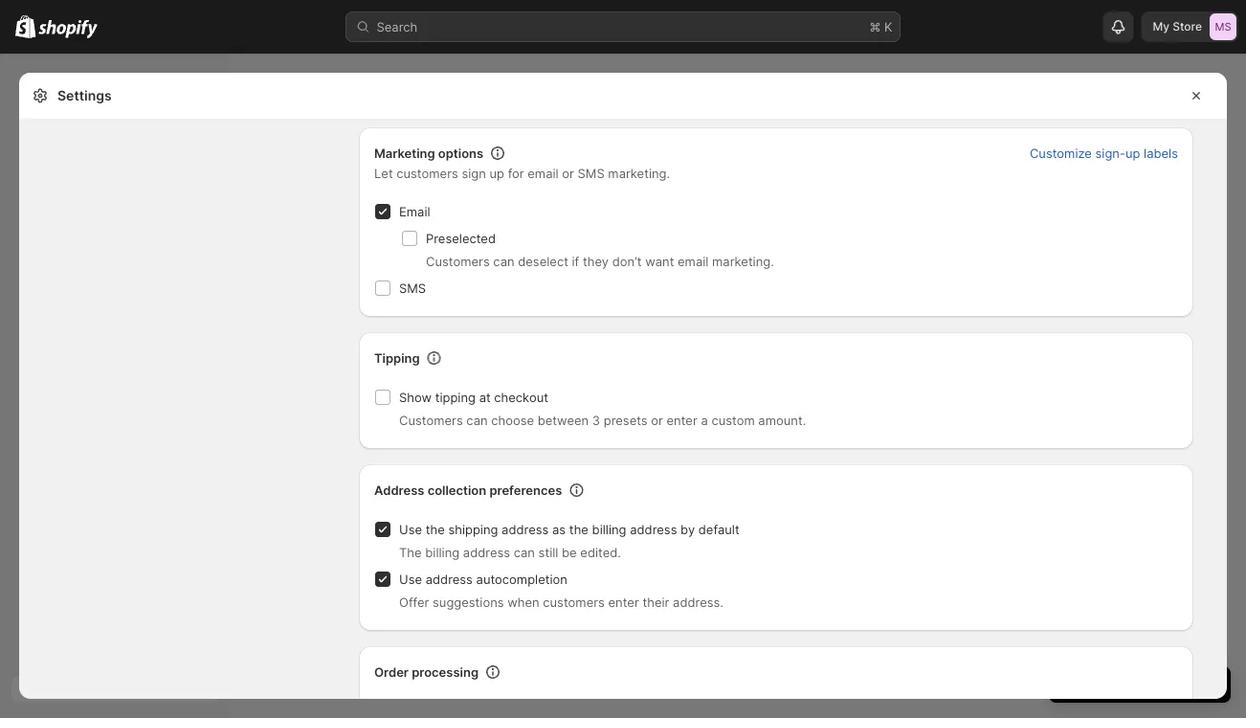 Task type: describe. For each thing, give the bounding box(es) containing it.
0 vertical spatial sms
[[578, 166, 605, 180]]

still
[[539, 545, 559, 560]]

the
[[399, 545, 422, 560]]

2 vertical spatial can
[[514, 545, 535, 560]]

settings
[[57, 88, 112, 104]]

a
[[701, 413, 708, 427]]

customers can choose between 3 presets or enter a custom amount.
[[399, 413, 806, 427]]

options
[[438, 146, 484, 160]]

can for choose
[[467, 413, 488, 427]]

2 the from the left
[[569, 522, 589, 537]]

the billing address can still be edited.
[[399, 545, 621, 560]]

default
[[699, 522, 740, 537]]

1 vertical spatial billing
[[425, 545, 460, 560]]

marketing options
[[374, 146, 484, 160]]

1 vertical spatial customers
[[543, 595, 605, 609]]

labels
[[1144, 146, 1179, 160]]

0 vertical spatial customers
[[397, 166, 458, 180]]

custom
[[712, 413, 755, 427]]

my store
[[1153, 20, 1203, 34]]

order
[[374, 664, 409, 679]]

my
[[1153, 20, 1170, 34]]

search
[[377, 19, 418, 34]]

⌘ k
[[870, 19, 893, 34]]

show
[[399, 390, 432, 405]]

⌘
[[870, 19, 881, 34]]

1 horizontal spatial shopify image
[[39, 20, 98, 39]]

customers for customers can deselect if they don't want email marketing.
[[426, 254, 490, 269]]

when
[[508, 595, 540, 609]]

or for enter
[[651, 413, 663, 427]]

deselect
[[518, 254, 569, 269]]

address
[[374, 483, 425, 497]]

use the shipping address as the billing address by default
[[399, 522, 740, 537]]

1 vertical spatial email
[[678, 254, 709, 269]]

as
[[552, 522, 566, 537]]

customers can deselect if they don't want email marketing.
[[426, 254, 774, 269]]

processing
[[412, 664, 479, 679]]

marketing. for customers can deselect if they don't want email marketing.
[[712, 254, 774, 269]]

1 the from the left
[[426, 522, 445, 537]]

use address autocompletion
[[399, 572, 568, 586]]

order processing
[[374, 664, 479, 679]]

their
[[643, 595, 670, 609]]

0 horizontal spatial shopify image
[[15, 15, 36, 38]]

customers for customers can choose between 3 presets or enter a custom amount.
[[399, 413, 463, 427]]

store
[[1173, 20, 1203, 34]]

edited.
[[581, 545, 621, 560]]

customize
[[1030, 146, 1092, 160]]

address collection preferences
[[374, 483, 562, 497]]

choose
[[491, 413, 534, 427]]



Task type: locate. For each thing, give the bounding box(es) containing it.
at
[[479, 390, 491, 405]]

0 vertical spatial can
[[493, 254, 515, 269]]

1 vertical spatial up
[[490, 166, 505, 180]]

billing right the
[[425, 545, 460, 560]]

show tipping at checkout
[[399, 390, 549, 405]]

email
[[528, 166, 559, 180], [678, 254, 709, 269]]

0 vertical spatial or
[[562, 166, 574, 180]]

0 vertical spatial up
[[1126, 146, 1141, 160]]

offer
[[399, 595, 429, 609]]

0 vertical spatial customers
[[426, 254, 490, 269]]

0 vertical spatial email
[[528, 166, 559, 180]]

use for use address autocompletion
[[399, 572, 422, 586]]

amount.
[[759, 413, 806, 427]]

1 vertical spatial sms
[[399, 281, 426, 295]]

if
[[572, 254, 580, 269]]

or for sms
[[562, 166, 574, 180]]

can left 'deselect'
[[493, 254, 515, 269]]

sign
[[462, 166, 486, 180]]

k
[[885, 19, 893, 34]]

customers
[[426, 254, 490, 269], [399, 413, 463, 427]]

0 horizontal spatial or
[[562, 166, 574, 180]]

enter
[[667, 413, 698, 427], [608, 595, 639, 609]]

use up offer
[[399, 572, 422, 586]]

sign-
[[1096, 146, 1126, 160]]

settings dialog
[[19, 73, 1227, 718]]

marketing
[[374, 146, 435, 160]]

1 horizontal spatial up
[[1126, 146, 1141, 160]]

1 vertical spatial or
[[651, 413, 663, 427]]

or
[[562, 166, 574, 180], [651, 413, 663, 427]]

0 vertical spatial enter
[[667, 413, 698, 427]]

preferences
[[490, 483, 562, 497]]

1 horizontal spatial or
[[651, 413, 663, 427]]

the right as
[[569, 522, 589, 537]]

1 vertical spatial marketing.
[[712, 254, 774, 269]]

let
[[374, 166, 393, 180]]

email right the for
[[528, 166, 559, 180]]

sms right the for
[[578, 166, 605, 180]]

0 horizontal spatial email
[[528, 166, 559, 180]]

address.
[[673, 595, 724, 609]]

1 horizontal spatial email
[[678, 254, 709, 269]]

my store image
[[1210, 13, 1237, 40]]

tipping
[[374, 350, 420, 365]]

address
[[502, 522, 549, 537], [630, 522, 677, 537], [463, 545, 510, 560], [426, 572, 473, 586]]

marketing. for let customers sign up for email or sms marketing.
[[608, 166, 670, 180]]

customers down be
[[543, 595, 605, 609]]

can down show tipping at checkout
[[467, 413, 488, 427]]

1 use from the top
[[399, 522, 422, 537]]

up
[[1126, 146, 1141, 160], [490, 166, 505, 180]]

0 vertical spatial use
[[399, 522, 422, 537]]

sms
[[578, 166, 605, 180], [399, 281, 426, 295]]

offer suggestions when customers enter their address.
[[399, 595, 724, 609]]

0 horizontal spatial billing
[[425, 545, 460, 560]]

up left the for
[[490, 166, 505, 180]]

address up suggestions
[[426, 572, 473, 586]]

they
[[583, 254, 609, 269]]

customize sign-up labels link
[[1019, 140, 1190, 167]]

preselected
[[426, 231, 496, 246]]

billing
[[592, 522, 627, 537], [425, 545, 460, 560]]

marketing. right want
[[712, 254, 774, 269]]

be
[[562, 545, 577, 560]]

0 horizontal spatial up
[[490, 166, 505, 180]]

marketing.
[[608, 166, 670, 180], [712, 254, 774, 269]]

address up the billing address can still be edited.
[[502, 522, 549, 537]]

checkout
[[494, 390, 549, 405]]

email right want
[[678, 254, 709, 269]]

enter left a at right
[[667, 413, 698, 427]]

up left labels
[[1126, 146, 1141, 160]]

1 horizontal spatial sms
[[578, 166, 605, 180]]

can
[[493, 254, 515, 269], [467, 413, 488, 427], [514, 545, 535, 560]]

1 vertical spatial use
[[399, 572, 422, 586]]

or right the for
[[562, 166, 574, 180]]

marketing. up don't
[[608, 166, 670, 180]]

don't
[[613, 254, 642, 269]]

customers down show
[[399, 413, 463, 427]]

between
[[538, 413, 589, 427]]

1 horizontal spatial enter
[[667, 413, 698, 427]]

1 vertical spatial customers
[[399, 413, 463, 427]]

dialog
[[1235, 73, 1247, 718]]

1 vertical spatial enter
[[608, 595, 639, 609]]

use up the
[[399, 522, 422, 537]]

3
[[592, 413, 600, 427]]

the
[[426, 522, 445, 537], [569, 522, 589, 537]]

address left by
[[630, 522, 677, 537]]

collection
[[428, 483, 487, 497]]

enter left their at the bottom right of the page
[[608, 595, 639, 609]]

0 horizontal spatial customers
[[397, 166, 458, 180]]

let customers sign up for email or sms marketing.
[[374, 166, 670, 180]]

shipping
[[448, 522, 498, 537]]

the left shipping at bottom
[[426, 522, 445, 537]]

can for deselect
[[493, 254, 515, 269]]

2 use from the top
[[399, 572, 422, 586]]

tipping
[[435, 390, 476, 405]]

can left still
[[514, 545, 535, 560]]

1 vertical spatial can
[[467, 413, 488, 427]]

address down shipping at bottom
[[463, 545, 510, 560]]

0 horizontal spatial sms
[[399, 281, 426, 295]]

use for use the shipping address as the billing address by default
[[399, 522, 422, 537]]

for
[[508, 166, 524, 180]]

use
[[399, 522, 422, 537], [399, 572, 422, 586]]

1 horizontal spatial billing
[[592, 522, 627, 537]]

1 horizontal spatial marketing.
[[712, 254, 774, 269]]

or right "presets"
[[651, 413, 663, 427]]

0 vertical spatial billing
[[592, 522, 627, 537]]

1 horizontal spatial customers
[[543, 595, 605, 609]]

0 vertical spatial marketing.
[[608, 166, 670, 180]]

billing up edited.
[[592, 522, 627, 537]]

customers down preselected
[[426, 254, 490, 269]]

by
[[681, 522, 695, 537]]

0 horizontal spatial marketing.
[[608, 166, 670, 180]]

sms down preselected
[[399, 281, 426, 295]]

email
[[399, 204, 430, 219]]

customers down marketing options
[[397, 166, 458, 180]]

customize sign-up labels
[[1030, 146, 1179, 160]]

0 horizontal spatial the
[[426, 522, 445, 537]]

want
[[645, 254, 674, 269]]

suggestions
[[433, 595, 504, 609]]

autocompletion
[[476, 572, 568, 586]]

presets
[[604, 413, 648, 427]]

0 horizontal spatial enter
[[608, 595, 639, 609]]

customers
[[397, 166, 458, 180], [543, 595, 605, 609]]

1 horizontal spatial the
[[569, 522, 589, 537]]

shopify image
[[15, 15, 36, 38], [39, 20, 98, 39]]



Task type: vqa. For each thing, say whether or not it's contained in the screenshot.
Autocompletion
yes



